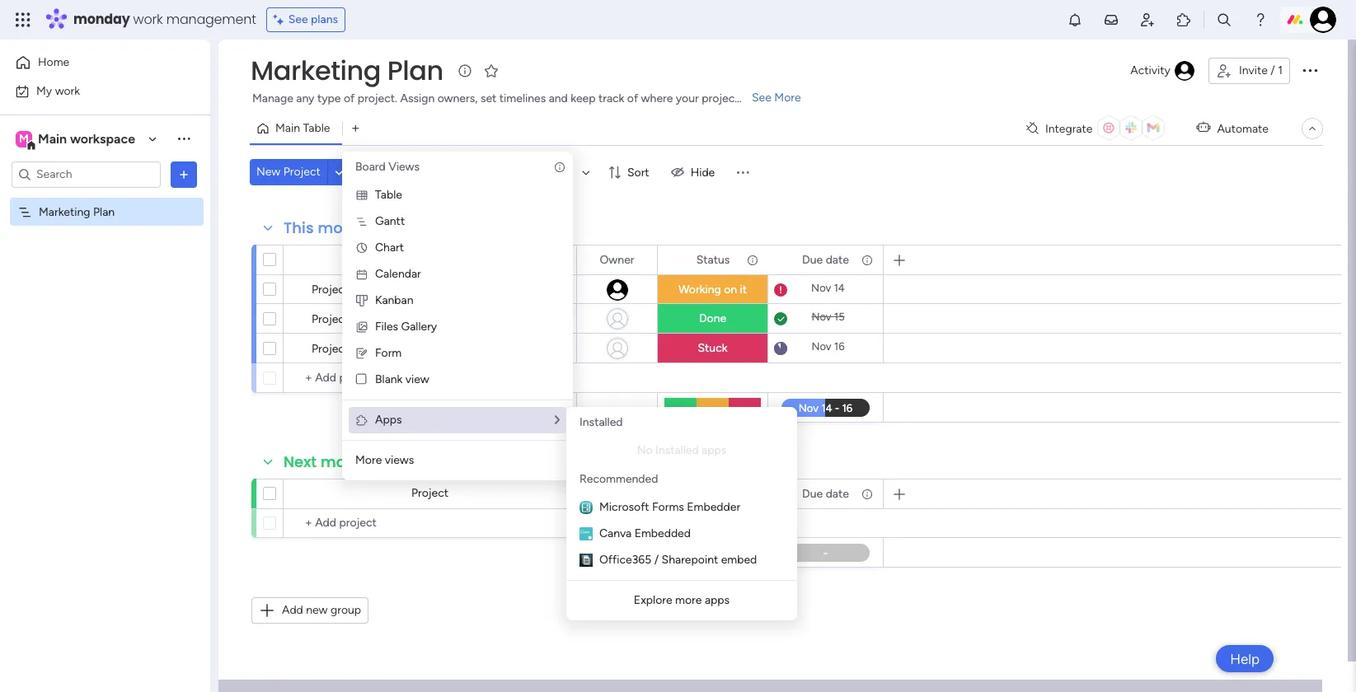 Task type: locate. For each thing, give the bounding box(es) containing it.
angle down image
[[335, 166, 343, 179]]

1 vertical spatial marketing plan
[[39, 205, 115, 219]]

of
[[344, 92, 355, 106], [627, 92, 638, 106]]

1 due date field from the top
[[798, 251, 853, 269]]

2 vertical spatial nov
[[812, 341, 832, 353]]

type
[[317, 92, 341, 106]]

work right monday
[[133, 10, 163, 29]]

gallery
[[401, 320, 437, 334]]

1 date from the top
[[826, 253, 849, 267]]

marketing
[[251, 52, 381, 89], [39, 205, 90, 219]]

2 owner from the top
[[600, 487, 635, 501]]

main table button
[[250, 115, 343, 142]]

column information image
[[861, 254, 874, 267]]

marketing plan inside list box
[[39, 205, 115, 219]]

main inside button
[[275, 121, 300, 135]]

/ inside button
[[1271, 64, 1276, 78]]

0 vertical spatial due date field
[[798, 251, 853, 269]]

0 horizontal spatial plan
[[93, 205, 115, 219]]

date
[[826, 253, 849, 267], [826, 487, 849, 501]]

1 vertical spatial owner
[[600, 487, 635, 501]]

marketing plan down the search in workspace field
[[39, 205, 115, 219]]

1 vertical spatial marketing
[[39, 205, 90, 219]]

due date
[[803, 253, 849, 267], [803, 487, 849, 501]]

0 vertical spatial apps
[[702, 444, 727, 458]]

Search in workspace field
[[35, 165, 138, 184]]

0 vertical spatial status
[[697, 253, 730, 267]]

0 vertical spatial work
[[133, 10, 163, 29]]

1
[[1278, 64, 1283, 78], [352, 283, 357, 297]]

table down 'any'
[[303, 121, 330, 135]]

2 due date field from the top
[[798, 485, 853, 503]]

main inside workspace selection element
[[38, 131, 67, 146]]

0 horizontal spatial of
[[344, 92, 355, 106]]

app logo image
[[580, 501, 593, 515], [580, 528, 593, 541], [580, 554, 593, 567]]

due
[[803, 253, 823, 267], [803, 487, 823, 501]]

installed right list arrow icon
[[580, 416, 623, 430]]

1 owner field from the top
[[596, 251, 639, 269]]

1 vertical spatial table
[[375, 188, 402, 202]]

column information image
[[746, 254, 760, 267], [861, 488, 874, 501]]

table inside button
[[303, 121, 330, 135]]

1 owner from the top
[[600, 253, 635, 267]]

sort
[[628, 165, 650, 179]]

2 of from the left
[[627, 92, 638, 106]]

1 horizontal spatial of
[[627, 92, 638, 106]]

Owner field
[[596, 251, 639, 269], [596, 485, 639, 503]]

0 vertical spatial app logo image
[[580, 501, 593, 515]]

apps image right the invite members image
[[1176, 12, 1193, 28]]

app logo image left office365
[[580, 554, 593, 567]]

main
[[275, 121, 300, 135], [38, 131, 67, 146]]

of right type
[[344, 92, 355, 106]]

work inside button
[[55, 84, 80, 98]]

notifications image
[[1067, 12, 1084, 28]]

on
[[724, 283, 737, 297]]

microsoft
[[600, 501, 650, 515]]

see for see more
[[752, 91, 772, 105]]

0 horizontal spatial see
[[288, 12, 308, 26]]

0 vertical spatial table
[[303, 121, 330, 135]]

1 horizontal spatial installed
[[656, 444, 699, 458]]

table down v2 search icon
[[375, 188, 402, 202]]

main for main table
[[275, 121, 300, 135]]

menu
[[567, 407, 798, 621]]

office365
[[600, 553, 652, 567]]

project left 3
[[312, 342, 349, 356]]

hide button
[[664, 159, 725, 186]]

installed
[[580, 416, 623, 430], [656, 444, 699, 458]]

views
[[389, 160, 420, 174]]

1 horizontal spatial column information image
[[861, 488, 874, 501]]

1 vertical spatial plan
[[93, 205, 115, 219]]

1 vertical spatial column information image
[[861, 488, 874, 501]]

autopilot image
[[1197, 117, 1211, 138]]

1 vertical spatial due date
[[803, 487, 849, 501]]

due for column information image associated with due date
[[803, 487, 823, 501]]

and
[[549, 92, 568, 106]]

integrate
[[1046, 122, 1093, 136]]

apps image
[[1176, 12, 1193, 28], [355, 414, 369, 427]]

0 vertical spatial due date
[[803, 253, 849, 267]]

of right track
[[627, 92, 638, 106]]

my
[[36, 84, 52, 98]]

status field up working on it
[[693, 251, 734, 269]]

2 vertical spatial app logo image
[[580, 554, 593, 567]]

select product image
[[15, 12, 31, 28]]

recommended
[[580, 473, 658, 487]]

views
[[385, 454, 414, 468]]

new
[[306, 604, 328, 618]]

2 due from the top
[[803, 487, 823, 501]]

work
[[133, 10, 163, 29], [55, 84, 80, 98]]

1 vertical spatial more
[[355, 454, 382, 468]]

nov left "16" in the right of the page
[[812, 341, 832, 353]]

1 horizontal spatial marketing plan
[[251, 52, 444, 89]]

main down manage
[[275, 121, 300, 135]]

1 vertical spatial date
[[826, 487, 849, 501]]

3 app logo image from the top
[[580, 554, 593, 567]]

0 horizontal spatial marketing
[[39, 205, 90, 219]]

0 vertical spatial date
[[826, 253, 849, 267]]

invite members image
[[1140, 12, 1156, 28]]

see plans
[[288, 12, 338, 26]]

1 vertical spatial due date field
[[798, 485, 853, 503]]

apps for explore more apps
[[705, 594, 730, 608]]

1 vertical spatial work
[[55, 84, 80, 98]]

nov for 2
[[812, 311, 832, 323]]

due date for due date field related to column information icon at the top of the page
[[803, 253, 849, 267]]

1 vertical spatial status field
[[693, 485, 734, 503]]

2 date from the top
[[826, 487, 849, 501]]

0 horizontal spatial more
[[355, 454, 382, 468]]

0 vertical spatial more
[[775, 91, 801, 105]]

add view image
[[352, 122, 359, 135]]

apps right more
[[705, 594, 730, 608]]

0 horizontal spatial marketing plan
[[39, 205, 115, 219]]

status field right the forms on the bottom of the page
[[693, 485, 734, 503]]

0 vertical spatial due
[[803, 253, 823, 267]]

marketing plan up type
[[251, 52, 444, 89]]

any
[[296, 92, 315, 106]]

add to favorites image
[[483, 62, 500, 79]]

+ Add project text field
[[292, 514, 569, 534]]

0 horizontal spatial /
[[655, 553, 659, 567]]

/ down embedded
[[655, 553, 659, 567]]

1 due date from the top
[[803, 253, 849, 267]]

plan
[[387, 52, 444, 89], [93, 205, 115, 219]]

see
[[288, 12, 308, 26], [752, 91, 772, 105]]

1 vertical spatial owner field
[[596, 485, 639, 503]]

1 vertical spatial /
[[655, 553, 659, 567]]

1 horizontal spatial more
[[775, 91, 801, 105]]

where
[[641, 92, 673, 106]]

1 inside 'invite / 1' button
[[1278, 64, 1283, 78]]

board
[[355, 160, 386, 174]]

more
[[775, 91, 801, 105], [355, 454, 382, 468]]

This month field
[[280, 218, 372, 239]]

app logo image for office365
[[580, 554, 593, 567]]

Status field
[[693, 251, 734, 269], [693, 485, 734, 503]]

0 horizontal spatial table
[[303, 121, 330, 135]]

assign
[[400, 92, 435, 106]]

option
[[0, 197, 210, 200]]

/ for office365
[[655, 553, 659, 567]]

sharepoint
[[662, 553, 719, 567]]

collapse board header image
[[1306, 122, 1320, 135]]

Next month field
[[280, 452, 375, 473]]

0 vertical spatial plan
[[387, 52, 444, 89]]

project up project 2 at the left of the page
[[312, 283, 349, 297]]

2
[[352, 313, 358, 327]]

nov for 1
[[812, 282, 832, 294]]

0 vertical spatial see
[[288, 12, 308, 26]]

nov left 14
[[812, 282, 832, 294]]

0 vertical spatial nov
[[812, 282, 832, 294]]

0 vertical spatial month
[[318, 218, 368, 238]]

1 up 2
[[352, 283, 357, 297]]

1 horizontal spatial main
[[275, 121, 300, 135]]

1 due from the top
[[803, 253, 823, 267]]

month right this
[[318, 218, 368, 238]]

see right project at the top of page
[[752, 91, 772, 105]]

nov 16
[[812, 341, 845, 353]]

project right the new
[[283, 165, 321, 179]]

1 of from the left
[[344, 92, 355, 106]]

v2 done deadline image
[[774, 311, 788, 327]]

1 vertical spatial apps
[[705, 594, 730, 608]]

1 horizontal spatial apps image
[[1176, 12, 1193, 28]]

owner for first owner field from the bottom
[[600, 487, 635, 501]]

filter button
[[518, 159, 596, 186]]

0 vertical spatial owner
[[600, 253, 635, 267]]

/ right invite on the right top of page
[[1271, 64, 1276, 78]]

1 app logo image from the top
[[580, 501, 593, 515]]

add new group button
[[252, 598, 369, 624]]

2 app logo image from the top
[[580, 528, 593, 541]]

status
[[697, 253, 730, 267], [697, 487, 730, 501]]

see for see plans
[[288, 12, 308, 26]]

marketing up 'any'
[[251, 52, 381, 89]]

app logo image left microsoft
[[580, 501, 593, 515]]

month right next
[[321, 452, 371, 473]]

show board description image
[[455, 63, 475, 79]]

project for project 2
[[312, 313, 349, 327]]

apps inside menu item
[[702, 444, 727, 458]]

files
[[375, 320, 398, 334]]

1 right invite on the right top of page
[[1278, 64, 1283, 78]]

plan down the search in workspace field
[[93, 205, 115, 219]]

0 horizontal spatial apps image
[[355, 414, 369, 427]]

1 vertical spatial status
[[697, 487, 730, 501]]

status up working on it
[[697, 253, 730, 267]]

0 vertical spatial column information image
[[746, 254, 760, 267]]

see left plans
[[288, 12, 308, 26]]

marketing down the search in workspace field
[[39, 205, 90, 219]]

0 vertical spatial marketing
[[251, 52, 381, 89]]

nov 14
[[812, 282, 845, 294]]

1 horizontal spatial see
[[752, 91, 772, 105]]

date for column information image associated with due date
[[826, 487, 849, 501]]

1 horizontal spatial 1
[[1278, 64, 1283, 78]]

nov
[[812, 282, 832, 294], [812, 311, 832, 323], [812, 341, 832, 353]]

arrow down image
[[576, 162, 596, 182]]

0 horizontal spatial work
[[55, 84, 80, 98]]

marketing inside list box
[[39, 205, 90, 219]]

0 horizontal spatial column information image
[[746, 254, 760, 267]]

apps up embedder
[[702, 444, 727, 458]]

project
[[283, 165, 321, 179], [312, 283, 349, 297], [312, 313, 349, 327], [312, 342, 349, 356], [411, 487, 449, 501]]

help button
[[1217, 646, 1274, 673]]

apps image left apps at bottom
[[355, 414, 369, 427]]

0 horizontal spatial main
[[38, 131, 67, 146]]

owner
[[600, 253, 635, 267], [600, 487, 635, 501]]

1 vertical spatial installed
[[656, 444, 699, 458]]

chart
[[375, 241, 404, 255]]

2 status from the top
[[697, 487, 730, 501]]

more views
[[355, 454, 414, 468]]

more left views
[[355, 454, 382, 468]]

due date field for column information image associated with due date
[[798, 485, 853, 503]]

blank
[[375, 373, 403, 387]]

status right the forms on the bottom of the page
[[697, 487, 730, 501]]

1 horizontal spatial work
[[133, 10, 163, 29]]

apps
[[702, 444, 727, 458], [705, 594, 730, 608]]

my work
[[36, 84, 80, 98]]

1 vertical spatial month
[[321, 452, 371, 473]]

0 horizontal spatial installed
[[580, 416, 623, 430]]

1 vertical spatial apps image
[[355, 414, 369, 427]]

0 vertical spatial /
[[1271, 64, 1276, 78]]

0 vertical spatial owner field
[[596, 251, 639, 269]]

see inside "see plans" button
[[288, 12, 308, 26]]

working on it
[[679, 283, 747, 297]]

nov left 15
[[812, 311, 832, 323]]

0 vertical spatial 1
[[1278, 64, 1283, 78]]

2 nov from the top
[[812, 311, 832, 323]]

no
[[637, 444, 653, 458]]

Due date field
[[798, 251, 853, 269], [798, 485, 853, 503]]

plan up "assign"
[[387, 52, 444, 89]]

form
[[375, 346, 402, 360]]

1 horizontal spatial /
[[1271, 64, 1276, 78]]

project left 2
[[312, 313, 349, 327]]

more right project at the top of page
[[775, 91, 801, 105]]

owners,
[[438, 92, 478, 106]]

project
[[702, 92, 739, 106]]

stuck
[[698, 341, 728, 355]]

work right my on the left top
[[55, 84, 80, 98]]

1 vertical spatial nov
[[812, 311, 832, 323]]

1 vertical spatial see
[[752, 91, 772, 105]]

1 vertical spatial 1
[[352, 283, 357, 297]]

activity button
[[1124, 58, 1202, 84]]

0 horizontal spatial 1
[[352, 283, 357, 297]]

Marketing Plan field
[[247, 52, 448, 89]]

2 due date from the top
[[803, 487, 849, 501]]

1 horizontal spatial marketing
[[251, 52, 381, 89]]

0 vertical spatial apps image
[[1176, 12, 1193, 28]]

0 vertical spatial status field
[[693, 251, 734, 269]]

1 vertical spatial due
[[803, 487, 823, 501]]

this
[[284, 218, 314, 238]]

project for project 1
[[312, 283, 349, 297]]

1 nov from the top
[[812, 282, 832, 294]]

due date for due date field for column information image associated with due date
[[803, 487, 849, 501]]

more
[[676, 594, 702, 608]]

main right workspace image
[[38, 131, 67, 146]]

installed right no
[[656, 444, 699, 458]]

new project button
[[250, 159, 327, 186]]

1 vertical spatial app logo image
[[580, 528, 593, 541]]

1 status from the top
[[697, 253, 730, 267]]

files gallery
[[375, 320, 437, 334]]

0 vertical spatial marketing plan
[[251, 52, 444, 89]]

app logo image left canva
[[580, 528, 593, 541]]



Task type: describe. For each thing, give the bounding box(es) containing it.
done
[[699, 312, 727, 326]]

status for 2nd status field from the top
[[697, 487, 730, 501]]

manage
[[252, 92, 293, 106]]

help image
[[1253, 12, 1269, 28]]

kanban
[[375, 294, 414, 308]]

canva
[[600, 527, 632, 541]]

nov 15
[[812, 311, 845, 323]]

0 vertical spatial installed
[[580, 416, 623, 430]]

embedder
[[687, 501, 741, 515]]

home button
[[10, 49, 177, 76]]

gantt
[[375, 214, 405, 228]]

invite / 1
[[1239, 64, 1283, 78]]

manage any type of project. assign owners, set timelines and keep track of where your project stands.
[[252, 92, 779, 106]]

next month
[[284, 452, 371, 473]]

stands.
[[742, 92, 779, 106]]

1 status field from the top
[[693, 251, 734, 269]]

m
[[19, 132, 29, 146]]

marketing plan list box
[[0, 195, 210, 449]]

app logo image for microsoft
[[580, 501, 593, 515]]

project up + add project text box
[[411, 487, 449, 501]]

3 nov from the top
[[812, 341, 832, 353]]

monday work management
[[73, 10, 256, 29]]

explore
[[634, 594, 673, 608]]

view
[[406, 373, 429, 387]]

invite
[[1239, 64, 1268, 78]]

installed inside menu item
[[656, 444, 699, 458]]

automate
[[1218, 122, 1269, 136]]

apps
[[375, 413, 402, 427]]

microsoft forms embedder
[[600, 501, 741, 515]]

plans
[[311, 12, 338, 26]]

board views
[[355, 160, 420, 174]]

3
[[352, 342, 358, 356]]

blank view
[[375, 373, 429, 387]]

due date field for column information icon at the top of the page
[[798, 251, 853, 269]]

1 horizontal spatial plan
[[387, 52, 444, 89]]

main workspace
[[38, 131, 135, 146]]

hide
[[691, 165, 715, 179]]

/ for invite
[[1271, 64, 1276, 78]]

list arrow image
[[555, 415, 560, 426]]

plan inside list box
[[93, 205, 115, 219]]

dapulse integrations image
[[1027, 122, 1039, 135]]

workspace options image
[[176, 131, 192, 147]]

see more
[[752, 91, 801, 105]]

project for project 3
[[312, 342, 349, 356]]

project.
[[358, 92, 397, 106]]

project inside button
[[283, 165, 321, 179]]

month for next month
[[321, 452, 371, 473]]

keep
[[571, 92, 596, 106]]

embed
[[721, 553, 757, 567]]

activity
[[1131, 64, 1171, 78]]

options image
[[176, 166, 192, 183]]

explore more apps
[[634, 594, 730, 608]]

home
[[38, 55, 69, 69]]

due for column information icon at the top of the page
[[803, 253, 823, 267]]

james peterson image
[[1310, 7, 1337, 33]]

menu containing installed
[[567, 407, 798, 621]]

add new group
[[282, 604, 361, 618]]

see more link
[[750, 90, 803, 106]]

working
[[679, 283, 721, 297]]

office365 / sharepoint embed
[[600, 553, 757, 567]]

workspace selection element
[[16, 129, 138, 151]]

help
[[1231, 651, 1260, 668]]

set
[[481, 92, 497, 106]]

month for this month
[[318, 218, 368, 238]]

main for main workspace
[[38, 131, 67, 146]]

main table
[[275, 121, 330, 135]]

status for first status field
[[697, 253, 730, 267]]

menu image
[[735, 164, 752, 181]]

new project
[[256, 165, 321, 179]]

monday
[[73, 10, 130, 29]]

next
[[284, 452, 317, 473]]

2 status field from the top
[[693, 485, 734, 503]]

v2 search image
[[371, 163, 383, 182]]

timelines
[[500, 92, 546, 106]]

canva embedded
[[600, 527, 691, 541]]

work for monday
[[133, 10, 163, 29]]

filter
[[545, 165, 571, 179]]

options image
[[1301, 60, 1320, 80]]

my work button
[[10, 78, 177, 104]]

16
[[834, 341, 845, 353]]

apps for no installed apps
[[702, 444, 727, 458]]

track
[[599, 92, 625, 106]]

this month
[[284, 218, 368, 238]]

workspace image
[[16, 130, 32, 148]]

forms
[[652, 501, 684, 515]]

1 horizontal spatial table
[[375, 188, 402, 202]]

v2 overdue deadline image
[[774, 282, 788, 298]]

invite / 1 button
[[1209, 58, 1291, 84]]

15
[[834, 311, 845, 323]]

embedded
[[635, 527, 691, 541]]

app logo image for canva
[[580, 528, 593, 541]]

owner for second owner field from the bottom
[[600, 253, 635, 267]]

date for column information icon at the top of the page
[[826, 253, 849, 267]]

inbox image
[[1103, 12, 1120, 28]]

column information image for status
[[746, 254, 760, 267]]

Search field
[[383, 161, 433, 184]]

no installed apps menu item
[[580, 441, 784, 461]]

column information image for due date
[[861, 488, 874, 501]]

see plans button
[[266, 7, 346, 32]]

add
[[282, 604, 303, 618]]

search everything image
[[1216, 12, 1233, 28]]

project 1
[[312, 283, 357, 297]]

workspace
[[70, 131, 135, 146]]

no installed apps
[[637, 444, 727, 458]]

calendar
[[375, 267, 421, 281]]

project 3
[[312, 342, 358, 356]]

new
[[256, 165, 281, 179]]

it
[[740, 283, 747, 297]]

2 owner field from the top
[[596, 485, 639, 503]]

management
[[166, 10, 256, 29]]

work for my
[[55, 84, 80, 98]]

sort button
[[601, 159, 659, 186]]



Task type: vqa. For each thing, say whether or not it's contained in the screenshot.
search field
no



